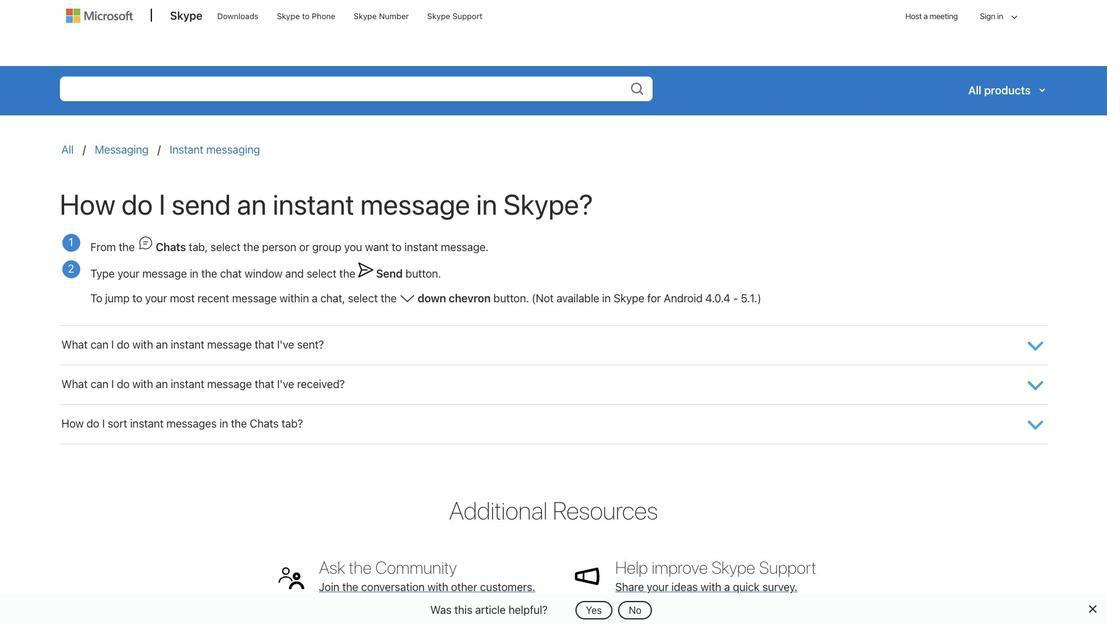 Task type: locate. For each thing, give the bounding box(es) containing it.
0 vertical spatial that
[[255, 339, 274, 352]]

message down window on the top
[[232, 292, 277, 305]]

0 vertical spatial chats
[[156, 241, 186, 254]]

the left send message button "icon" on the left top of page
[[340, 268, 356, 281]]

what can i do with an instant message that i've received?
[[61, 378, 345, 391]]

an up how do i sort instant messages in the chats tab?
[[156, 378, 168, 391]]

android
[[664, 292, 703, 305]]

your left most
[[145, 292, 167, 305]]

button. up down
[[406, 268, 441, 281]]

i've inside dropdown button
[[277, 339, 294, 352]]

0 vertical spatial a
[[924, 11, 928, 21]]

no
[[629, 605, 642, 616]]

0 horizontal spatial to
[[133, 292, 142, 305]]

instant messaging
[[170, 143, 260, 156]]

instant up messages
[[171, 378, 204, 391]]

can up sort
[[91, 378, 109, 391]]

2 vertical spatial to
[[133, 292, 142, 305]]

with inside 'link'
[[132, 378, 153, 391]]

a
[[924, 11, 928, 21], [312, 292, 318, 305], [725, 581, 730, 594]]

0 horizontal spatial support
[[453, 11, 483, 21]]

skype left downloads at left
[[170, 9, 203, 22]]

0 vertical spatial what
[[61, 339, 88, 352]]

1 can from the top
[[91, 339, 109, 352]]

how do i send an instant message in skype?
[[60, 188, 594, 221]]

1 vertical spatial what
[[61, 378, 88, 391]]

the left person
[[243, 241, 259, 254]]

(not
[[532, 292, 554, 305]]

0 horizontal spatial your
[[118, 268, 140, 281]]

instant
[[273, 188, 354, 221], [405, 241, 438, 254], [171, 339, 204, 352], [171, 378, 204, 391], [130, 418, 164, 431]]

jump
[[105, 292, 130, 305]]

select down send message button "icon" on the left top of page
[[348, 292, 378, 305]]

1 what from the top
[[61, 339, 88, 352]]

can inside 'link'
[[91, 378, 109, 391]]

to
[[302, 11, 310, 21], [392, 241, 402, 254], [133, 292, 142, 305]]

send message button image
[[358, 263, 374, 278]]

how
[[60, 188, 116, 221], [61, 418, 84, 431]]

0 vertical spatial can
[[91, 339, 109, 352]]

how left sort
[[61, 418, 84, 431]]

what inside 'link'
[[61, 378, 88, 391]]

messaging
[[95, 143, 149, 156]]

i up sort
[[111, 378, 114, 391]]

skype up "quick"
[[712, 558, 756, 578]]

i've
[[277, 339, 294, 352], [277, 378, 294, 391]]

i for how do i send an instant message in skype?
[[159, 188, 166, 221]]

support
[[453, 11, 483, 21], [760, 558, 817, 578]]

select up the type your message in the chat window and select the
[[211, 241, 241, 254]]

0 horizontal spatial a
[[312, 292, 318, 305]]

available
[[557, 292, 600, 305]]

other
[[451, 581, 478, 594]]

that inside dropdown button
[[255, 339, 274, 352]]

can down to
[[91, 339, 109, 352]]

to left phone
[[302, 11, 310, 21]]

chats inside dropdown button
[[250, 418, 279, 431]]

2 vertical spatial select
[[348, 292, 378, 305]]

all link
[[61, 143, 77, 156]]

sign
[[980, 11, 996, 21]]

menu bar
[[60, 0, 1047, 65]]

chats right "chats button" icon
[[156, 241, 186, 254]]

1 horizontal spatial your
[[145, 292, 167, 305]]

how up from
[[60, 188, 116, 221]]

help
[[616, 558, 648, 578]]

recent
[[198, 292, 229, 305]]

skype left number
[[354, 11, 377, 21]]

the right ask
[[349, 558, 372, 578]]

an for what can i do with an instant message that i've sent?
[[156, 339, 168, 352]]

skype left phone
[[277, 11, 300, 21]]

survey.
[[763, 581, 798, 594]]

i left send
[[159, 188, 166, 221]]

skype number
[[354, 11, 409, 21]]

select down chats tab, select the person or group you want to instant message.
[[307, 268, 337, 281]]

was this article helpful?
[[431, 604, 548, 617]]

down chevron button. (not available in skype for android 4.0.4 - 5.1.)
[[418, 292, 762, 305]]

0 horizontal spatial button.
[[406, 268, 441, 281]]

0 vertical spatial select
[[211, 241, 241, 254]]

your left ideas on the right of page
[[647, 581, 669, 594]]

0 vertical spatial an
[[237, 188, 267, 221]]

your
[[118, 268, 140, 281], [145, 292, 167, 305], [647, 581, 669, 594]]

the left 'down chevron button' image
[[381, 292, 397, 305]]

i've left sent?
[[277, 339, 294, 352]]

0 vertical spatial how
[[60, 188, 116, 221]]

helpful?
[[509, 604, 548, 617]]

type
[[91, 268, 115, 281]]

1 vertical spatial how
[[61, 418, 84, 431]]

microsoft image
[[66, 9, 133, 23]]

can inside dropdown button
[[91, 339, 109, 352]]

chats left tab?
[[250, 418, 279, 431]]

the left chat
[[201, 268, 217, 281]]

a left chat,
[[312, 292, 318, 305]]

your right type
[[118, 268, 140, 281]]

that left received?
[[255, 378, 274, 391]]

1 vertical spatial select
[[307, 268, 337, 281]]

an inside dropdown button
[[156, 339, 168, 352]]

1 vertical spatial can
[[91, 378, 109, 391]]

in right sign
[[998, 11, 1004, 21]]

2 horizontal spatial a
[[924, 11, 928, 21]]

how for how do i sort instant messages in the chats tab?
[[61, 418, 84, 431]]

what inside dropdown button
[[61, 339, 88, 352]]

skype support link
[[422, 1, 488, 30]]

host a meeting
[[906, 11, 958, 21]]

i left sort
[[102, 418, 105, 431]]

an
[[237, 188, 267, 221], [156, 339, 168, 352], [156, 378, 168, 391]]

skype right number
[[427, 11, 450, 21]]

a inside help improve skype support share your ideas with a quick survey.
[[725, 581, 730, 594]]

host
[[906, 11, 922, 21]]

window
[[245, 268, 283, 281]]

sent?
[[297, 339, 324, 352]]

do up "chats button" icon
[[122, 188, 153, 221]]

1 vertical spatial chats
[[250, 418, 279, 431]]

an up what can i do with an instant message that i've received?
[[156, 339, 168, 352]]

message up what can i do with an instant message that i've received?
[[207, 339, 252, 352]]

with inside ask the community join the conversation with other customers.
[[428, 581, 448, 594]]

to right want
[[392, 241, 402, 254]]

what for what can i do with an instant message that i've sent?
[[61, 339, 88, 352]]

an inside 'link'
[[156, 378, 168, 391]]

message up most
[[142, 268, 187, 281]]

with inside dropdown button
[[132, 339, 153, 352]]

within
[[280, 292, 309, 305]]

button. left (not
[[494, 292, 529, 305]]

messages
[[167, 418, 217, 431]]

chat,
[[321, 292, 345, 305]]

2 what from the top
[[61, 378, 88, 391]]

that left sent?
[[255, 339, 274, 352]]

i've left received?
[[277, 378, 294, 391]]

the right the join
[[343, 581, 359, 594]]

1 that from the top
[[255, 339, 274, 352]]

can for what can i do with an instant message that i've received?
[[91, 378, 109, 391]]

1 vertical spatial i've
[[277, 378, 294, 391]]

a inside menu bar
[[924, 11, 928, 21]]

skype support
[[427, 11, 483, 21]]

in
[[998, 11, 1004, 21], [476, 188, 498, 221], [190, 268, 199, 281], [603, 292, 611, 305], [220, 418, 228, 431]]

that for sent?
[[255, 339, 274, 352]]

2 vertical spatial a
[[725, 581, 730, 594]]

0 vertical spatial your
[[118, 268, 140, 281]]

send
[[172, 188, 231, 221]]

1 vertical spatial support
[[760, 558, 817, 578]]

do left sort
[[87, 418, 99, 431]]

0 vertical spatial to
[[302, 11, 310, 21]]

1 horizontal spatial chats
[[250, 418, 279, 431]]

1 vertical spatial an
[[156, 339, 168, 352]]

sign in
[[980, 11, 1004, 21]]

None text field
[[60, 76, 653, 101]]

tab?
[[282, 418, 303, 431]]

1 horizontal spatial support
[[760, 558, 817, 578]]

that inside 'link'
[[255, 378, 274, 391]]

chats
[[156, 241, 186, 254], [250, 418, 279, 431]]

instant messaging link
[[170, 143, 260, 156]]

message inside dropdown button
[[207, 339, 252, 352]]

2 horizontal spatial your
[[647, 581, 669, 594]]

an right send
[[237, 188, 267, 221]]

that
[[255, 339, 274, 352], [255, 378, 274, 391]]

skype?
[[504, 188, 594, 221]]

4.0.4
[[706, 292, 731, 305]]

quick
[[733, 581, 760, 594]]

1 vertical spatial a
[[312, 292, 318, 305]]

want
[[365, 241, 389, 254]]

1 vertical spatial that
[[255, 378, 274, 391]]

i inside 'link'
[[111, 378, 114, 391]]

2 that from the top
[[255, 378, 274, 391]]

chats button image
[[138, 236, 153, 252]]

a right host
[[924, 11, 928, 21]]

article
[[475, 604, 506, 617]]

a left "quick"
[[725, 581, 730, 594]]

2 horizontal spatial to
[[392, 241, 402, 254]]

your inside help improve skype support share your ideas with a quick survey.
[[647, 581, 669, 594]]

i down jump
[[111, 339, 114, 352]]

what
[[61, 339, 88, 352], [61, 378, 88, 391]]

instant right sort
[[130, 418, 164, 431]]

1 i've from the top
[[277, 339, 294, 352]]

0 horizontal spatial select
[[211, 241, 241, 254]]

in right messages
[[220, 418, 228, 431]]

1 horizontal spatial a
[[725, 581, 730, 594]]

can
[[91, 339, 109, 352], [91, 378, 109, 391]]

help improve skype support share your ideas with a quick survey.
[[616, 558, 817, 594]]

messaging
[[206, 143, 260, 156]]

instant up what can i do with an instant message that i've received?
[[171, 339, 204, 352]]

messaging link
[[95, 143, 149, 156]]

the right messages
[[231, 418, 247, 431]]

and
[[285, 268, 304, 281]]

message
[[360, 188, 470, 221], [142, 268, 187, 281], [232, 292, 277, 305], [207, 339, 252, 352], [207, 378, 252, 391]]

2 vertical spatial your
[[647, 581, 669, 594]]

message down what can i do with an instant message that i've sent?
[[207, 378, 252, 391]]

0 vertical spatial button.
[[406, 268, 441, 281]]

person
[[262, 241, 297, 254]]

the
[[119, 241, 135, 254], [243, 241, 259, 254], [201, 268, 217, 281], [340, 268, 356, 281], [381, 292, 397, 305], [231, 418, 247, 431], [349, 558, 372, 578], [343, 581, 359, 594]]

dismiss the survey image
[[1088, 605, 1098, 615]]

how inside dropdown button
[[61, 418, 84, 431]]

do up sort
[[117, 378, 130, 391]]

an for what can i do with an instant message that i've received?
[[156, 378, 168, 391]]

0 vertical spatial i've
[[277, 339, 294, 352]]

with
[[132, 339, 153, 352], [132, 378, 153, 391], [428, 581, 448, 594], [701, 581, 722, 594]]

1 vertical spatial your
[[145, 292, 167, 305]]

skype for skype
[[170, 9, 203, 22]]

send button.
[[374, 268, 441, 281]]

share
[[616, 581, 644, 594]]

ask the community join the conversation with other customers.
[[319, 558, 536, 594]]

2 vertical spatial an
[[156, 378, 168, 391]]

support inside help improve skype support share your ideas with a quick survey.
[[760, 558, 817, 578]]

in inside dropdown button
[[220, 418, 228, 431]]

yes button
[[576, 601, 613, 620]]

ideas
[[672, 581, 698, 594]]

2 i've from the top
[[277, 378, 294, 391]]

1 vertical spatial button.
[[494, 292, 529, 305]]

i've inside 'link'
[[277, 378, 294, 391]]

2 can from the top
[[91, 378, 109, 391]]

downloads
[[217, 11, 259, 21]]

i've for received?
[[277, 378, 294, 391]]

a for improve
[[725, 581, 730, 594]]

to right jump
[[133, 292, 142, 305]]

skype
[[170, 9, 203, 22], [277, 11, 300, 21], [354, 11, 377, 21], [427, 11, 450, 21], [614, 292, 645, 305], [712, 558, 756, 578]]



Task type: describe. For each thing, give the bounding box(es) containing it.
2 horizontal spatial select
[[348, 292, 378, 305]]

i for what can i do with an instant message that i've sent?
[[111, 339, 114, 352]]

instant up chats tab, select the person or group you want to instant message.
[[273, 188, 354, 221]]

i've for sent?
[[277, 339, 294, 352]]

for
[[648, 292, 661, 305]]

do inside 'link'
[[117, 378, 130, 391]]

phone
[[312, 11, 336, 21]]

how do i sort instant messages in the chats tab? button
[[60, 406, 1048, 444]]

no button
[[619, 601, 652, 620]]

that for received?
[[255, 378, 274, 391]]

how do i sort instant messages in the chats tab? link
[[61, 413, 1013, 436]]

what can i do with an instant message that i've sent? button
[[60, 326, 1048, 365]]

meeting
[[930, 11, 958, 21]]

host a meeting link
[[896, 1, 968, 32]]

what can i do with an instant message that i've received? link
[[61, 373, 1013, 397]]

received?
[[297, 378, 345, 391]]

5.1.)
[[741, 292, 762, 305]]

to jump to your most recent message within a chat, select the
[[91, 292, 400, 305]]

0 vertical spatial support
[[453, 11, 483, 21]]

yes
[[586, 605, 602, 616]]

community
[[376, 558, 457, 578]]

with inside help improve skype support share your ideas with a quick survey.
[[701, 581, 722, 594]]

skype link
[[164, 1, 209, 34]]

skype for skype support
[[427, 11, 450, 21]]

chevron
[[449, 292, 491, 305]]

tab,
[[189, 241, 208, 254]]

skype for skype to phone
[[277, 11, 300, 21]]

downloads link
[[212, 1, 264, 30]]

sign in link
[[969, 0, 1022, 35]]

from the
[[91, 241, 138, 254]]

down
[[418, 292, 446, 305]]

instant
[[170, 143, 204, 156]]

a for jump
[[312, 292, 318, 305]]

ask
[[319, 558, 345, 578]]

improve
[[652, 558, 708, 578]]

message inside 'link'
[[207, 378, 252, 391]]

conversation
[[361, 581, 425, 594]]

how for how do i send an instant message in skype?
[[60, 188, 116, 221]]

1 horizontal spatial to
[[302, 11, 310, 21]]

most
[[170, 292, 195, 305]]

all
[[61, 143, 77, 156]]

type your message in the chat window and select the
[[91, 268, 356, 281]]

in right available
[[603, 292, 611, 305]]

the left "chats button" icon
[[119, 241, 135, 254]]

additional resources
[[449, 496, 658, 525]]

group
[[312, 241, 342, 254]]

what can i do with an instant message that i've received? button
[[60, 366, 1048, 405]]

to
[[91, 292, 102, 305]]

down chevron button image
[[400, 294, 415, 303]]

0 horizontal spatial chats
[[156, 241, 186, 254]]

what for what can i do with an instant message that i've received?
[[61, 378, 88, 391]]

skype to phone link
[[271, 1, 341, 30]]

skype inside help improve skype support share your ideas with a quick survey.
[[712, 558, 756, 578]]

1 horizontal spatial button.
[[494, 292, 529, 305]]

1 vertical spatial to
[[392, 241, 402, 254]]

you
[[344, 241, 362, 254]]

was
[[431, 604, 452, 617]]

i for how do i sort instant messages in the chats tab?
[[102, 418, 105, 431]]

instant up "send button."
[[405, 241, 438, 254]]

this
[[455, 604, 473, 617]]

message.
[[441, 241, 489, 254]]

skype for skype number
[[354, 11, 377, 21]]

additional
[[449, 496, 548, 525]]

sort
[[108, 418, 127, 431]]

the inside dropdown button
[[231, 418, 247, 431]]

instant inside 'link'
[[171, 378, 204, 391]]

chats tab, select the person or group you want to instant message.
[[153, 241, 489, 254]]

what can i do with an instant message that i've sent?
[[61, 339, 324, 352]]

join
[[319, 581, 340, 594]]

message up want
[[360, 188, 470, 221]]

in up message.
[[476, 188, 498, 221]]

-
[[734, 292, 739, 305]]

from
[[91, 241, 116, 254]]

i for what can i do with an instant message that i've received?
[[111, 378, 114, 391]]

in down tab,
[[190, 268, 199, 281]]

send
[[376, 268, 403, 281]]

number
[[379, 11, 409, 21]]

what can i do with an instant message that i've sent? link
[[61, 334, 1013, 357]]

do down jump
[[117, 339, 130, 352]]

can for what can i do with an instant message that i've sent?
[[91, 339, 109, 352]]

resources
[[553, 496, 658, 525]]

skype to phone
[[277, 11, 336, 21]]

customers.
[[480, 581, 536, 594]]

1 horizontal spatial select
[[307, 268, 337, 281]]

chat
[[220, 268, 242, 281]]

skype number link
[[348, 1, 415, 30]]

how do i sort instant messages in the chats tab?
[[61, 418, 303, 431]]

or
[[299, 241, 310, 254]]

skype left for
[[614, 292, 645, 305]]

menu bar containing host a meeting
[[60, 0, 1047, 65]]



Task type: vqa. For each thing, say whether or not it's contained in the screenshot.
bottommost the compact
no



